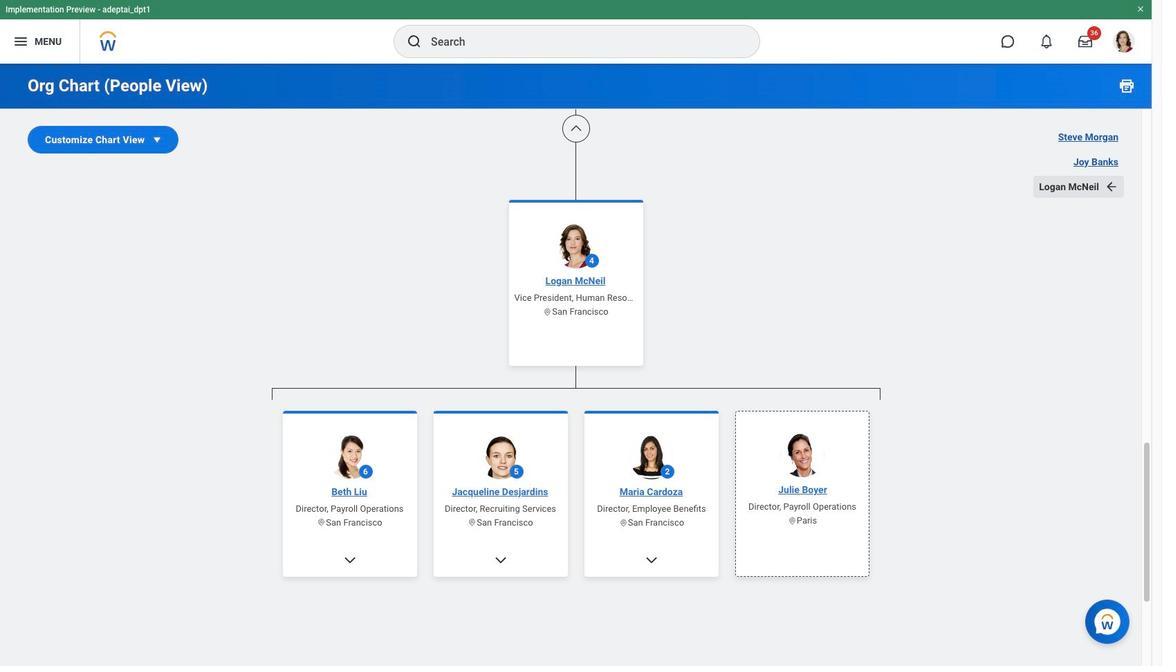 Task type: vqa. For each thing, say whether or not it's contained in the screenshot.
Available associated with Document Available Time_Calendar_for_Logan McNeil_and_2023 11 02_on_2023 11 02 12 16 18 368 -0700.pdf is now available in My Reports 14 day(s) ago
no



Task type: locate. For each thing, give the bounding box(es) containing it.
banner
[[0, 0, 1152, 64]]

notifications large image
[[1040, 35, 1053, 48]]

logan mcneil, logan mcneil, 4 direct reports element
[[271, 399, 880, 666]]

1 chevron down image from the left
[[343, 553, 357, 567]]

0 horizontal spatial chevron down image
[[343, 553, 357, 567]]

caret down image
[[150, 133, 164, 147]]

profile logan mcneil image
[[1113, 30, 1135, 55]]

1 horizontal spatial chevron down image
[[494, 553, 507, 567]]

chevron down image
[[343, 553, 357, 567], [494, 553, 507, 567]]

main content
[[0, 0, 1152, 666]]

location image
[[543, 307, 552, 316], [787, 516, 796, 525], [468, 518, 477, 527], [619, 518, 628, 527]]

arrow left image
[[1105, 180, 1118, 194]]



Task type: describe. For each thing, give the bounding box(es) containing it.
location image
[[317, 518, 326, 527]]

Search Workday  search field
[[431, 26, 731, 57]]

chevron up image
[[569, 122, 583, 136]]

2 chevron down image from the left
[[494, 553, 507, 567]]

justify image
[[12, 33, 29, 50]]

close environment banner image
[[1136, 5, 1145, 13]]

search image
[[406, 33, 423, 50]]

print org chart image
[[1118, 77, 1135, 94]]

chevron down image
[[644, 553, 658, 567]]

inbox large image
[[1078, 35, 1092, 48]]



